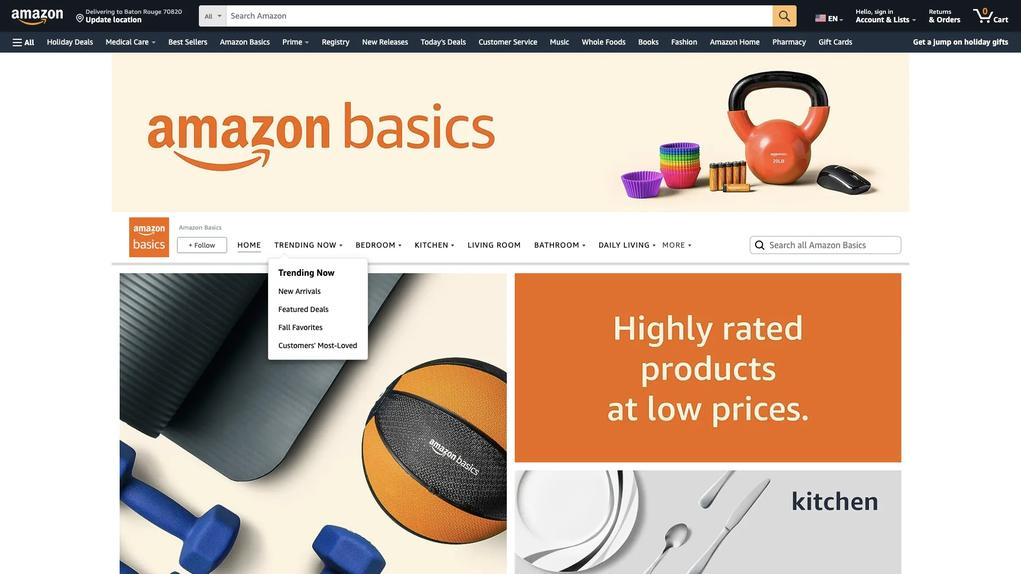 Task type: describe. For each thing, give the bounding box(es) containing it.
medical care link
[[99, 35, 162, 49]]

new
[[362, 37, 377, 46]]

books link
[[632, 35, 665, 49]]

fashion
[[672, 37, 698, 46]]

deals for holiday deals
[[75, 37, 93, 46]]

all inside button
[[24, 38, 34, 47]]

a
[[928, 37, 932, 46]]

cards
[[834, 37, 853, 46]]

gift cards link
[[813, 35, 866, 49]]

on
[[954, 37, 963, 46]]

jump
[[934, 37, 952, 46]]

delivering to baton rouge 70820 update location
[[86, 7, 182, 24]]

+
[[189, 241, 193, 250]]

today's
[[421, 37, 446, 46]]

holiday deals link
[[41, 35, 99, 49]]

whole foods link
[[576, 35, 632, 49]]

new releases
[[362, 37, 408, 46]]

amazon basics logo image
[[129, 218, 169, 258]]

0 vertical spatial amazon basics link
[[214, 35, 276, 49]]

foods
[[606, 37, 626, 46]]

today's deals
[[421, 37, 466, 46]]

search image
[[754, 239, 767, 252]]

holiday
[[47, 37, 73, 46]]

get a jump on holiday gifts
[[914, 37, 1009, 46]]

releases
[[379, 37, 408, 46]]

best sellers link
[[162, 35, 214, 49]]

& for returns
[[930, 15, 935, 24]]

+ follow button
[[177, 238, 226, 253]]

cart
[[994, 15, 1009, 24]]

medical
[[106, 37, 132, 46]]

1 vertical spatial amazon basics link
[[179, 223, 222, 231]]

pharmacy link
[[767, 35, 813, 49]]

holiday deals
[[47, 37, 93, 46]]

amazon for the amazon basics link to the top
[[220, 37, 248, 46]]

to
[[117, 7, 123, 15]]

follow
[[194, 241, 215, 250]]

gift
[[819, 37, 832, 46]]

hello,
[[856, 7, 873, 15]]

in
[[888, 7, 894, 15]]

deals for today's deals
[[448, 37, 466, 46]]

care
[[134, 37, 149, 46]]

amazon for amazon home link
[[710, 37, 738, 46]]

sellers
[[185, 37, 207, 46]]

Search Amazon text field
[[227, 6, 773, 26]]

lists
[[894, 15, 910, 24]]

0
[[983, 6, 988, 16]]

books
[[639, 37, 659, 46]]

Search all Amazon Basics search field
[[770, 236, 884, 254]]

today's deals link
[[415, 35, 472, 49]]

none submit inside all search box
[[773, 5, 797, 27]]

sign
[[875, 7, 887, 15]]

registry link
[[316, 35, 356, 49]]

en link
[[809, 3, 848, 29]]

navigation navigation
[[0, 0, 1022, 53]]

all inside search box
[[205, 12, 213, 20]]

new releases link
[[356, 35, 415, 49]]

1 vertical spatial basics
[[204, 223, 222, 231]]

All search field
[[199, 5, 797, 28]]

gift cards
[[819, 37, 853, 46]]

medical care
[[106, 37, 149, 46]]



Task type: locate. For each thing, give the bounding box(es) containing it.
all up the sellers
[[205, 12, 213, 20]]

customer service
[[479, 37, 538, 46]]

prime link
[[276, 35, 316, 49]]

baton
[[124, 7, 142, 15]]

amazon basics link left prime
[[214, 35, 276, 49]]

customer
[[479, 37, 511, 46]]

all down amazon image
[[24, 38, 34, 47]]

0 horizontal spatial all
[[24, 38, 34, 47]]

amazon
[[220, 37, 248, 46], [710, 37, 738, 46], [179, 223, 203, 231]]

70820
[[163, 7, 182, 15]]

1 horizontal spatial amazon
[[220, 37, 248, 46]]

amazon basics link
[[214, 35, 276, 49], [179, 223, 222, 231]]

amazon basics up + follow
[[179, 223, 222, 231]]

orders
[[937, 15, 961, 24]]

customer service link
[[472, 35, 544, 49]]

registry
[[322, 37, 350, 46]]

amazon left the home on the top right of the page
[[710, 37, 738, 46]]

deals right today's
[[448, 37, 466, 46]]

music
[[550, 37, 569, 46]]

0 horizontal spatial basics
[[204, 223, 222, 231]]

pharmacy
[[773, 37, 806, 46]]

1 horizontal spatial all
[[205, 12, 213, 20]]

2 deals from the left
[[448, 37, 466, 46]]

get
[[914, 37, 926, 46]]

None submit
[[773, 5, 797, 27]]

whole foods
[[582, 37, 626, 46]]

amazon home
[[710, 37, 760, 46]]

hello, sign in
[[856, 7, 894, 15]]

whole
[[582, 37, 604, 46]]

returns & orders
[[930, 7, 961, 24]]

2 & from the left
[[930, 15, 935, 24]]

amazon basics left prime
[[220, 37, 270, 46]]

all
[[205, 12, 213, 20], [24, 38, 34, 47]]

fashion link
[[665, 35, 704, 49]]

0 vertical spatial amazon basics
[[220, 37, 270, 46]]

+ follow
[[189, 241, 215, 250]]

1 & from the left
[[887, 15, 892, 24]]

& inside "returns & orders"
[[930, 15, 935, 24]]

1 vertical spatial amazon basics
[[179, 223, 222, 231]]

basics
[[250, 37, 270, 46], [204, 223, 222, 231]]

deals right holiday
[[75, 37, 93, 46]]

holiday
[[965, 37, 991, 46]]

& left 'orders'
[[930, 15, 935, 24]]

amazon home link
[[704, 35, 767, 49]]

0 vertical spatial all
[[205, 12, 213, 20]]

rouge
[[143, 7, 162, 15]]

amazon basics link up + follow
[[179, 223, 222, 231]]

0 vertical spatial basics
[[250, 37, 270, 46]]

all button
[[8, 32, 39, 53]]

update
[[86, 15, 111, 24]]

home
[[740, 37, 760, 46]]

account & lists
[[856, 15, 910, 24]]

amazon up +
[[179, 223, 203, 231]]

amazon image
[[12, 10, 63, 26]]

en
[[828, 14, 838, 23]]

amazon basics inside navigation navigation
[[220, 37, 270, 46]]

returns
[[930, 7, 952, 15]]

amazon basics
[[220, 37, 270, 46], [179, 223, 222, 231]]

0 horizontal spatial amazon
[[179, 223, 203, 231]]

best
[[169, 37, 183, 46]]

1 horizontal spatial basics
[[250, 37, 270, 46]]

location
[[113, 15, 142, 24]]

& left lists
[[887, 15, 892, 24]]

account
[[856, 15, 885, 24]]

delivering
[[86, 7, 115, 15]]

get a jump on holiday gifts link
[[909, 35, 1013, 49]]

deals
[[75, 37, 93, 46], [448, 37, 466, 46]]

amazon right the sellers
[[220, 37, 248, 46]]

0 horizontal spatial &
[[887, 15, 892, 24]]

& for account
[[887, 15, 892, 24]]

1 deals from the left
[[75, 37, 93, 46]]

service
[[513, 37, 538, 46]]

gifts
[[993, 37, 1009, 46]]

1 horizontal spatial deals
[[448, 37, 466, 46]]

best sellers
[[169, 37, 207, 46]]

basics left prime
[[250, 37, 270, 46]]

prime
[[283, 37, 302, 46]]

1 vertical spatial all
[[24, 38, 34, 47]]

basics up follow
[[204, 223, 222, 231]]

music link
[[544, 35, 576, 49]]

1 horizontal spatial &
[[930, 15, 935, 24]]

2 horizontal spatial amazon
[[710, 37, 738, 46]]

0 horizontal spatial deals
[[75, 37, 93, 46]]

&
[[887, 15, 892, 24], [930, 15, 935, 24]]

basics inside navigation navigation
[[250, 37, 270, 46]]



Task type: vqa. For each thing, say whether or not it's contained in the screenshot.
188
no



